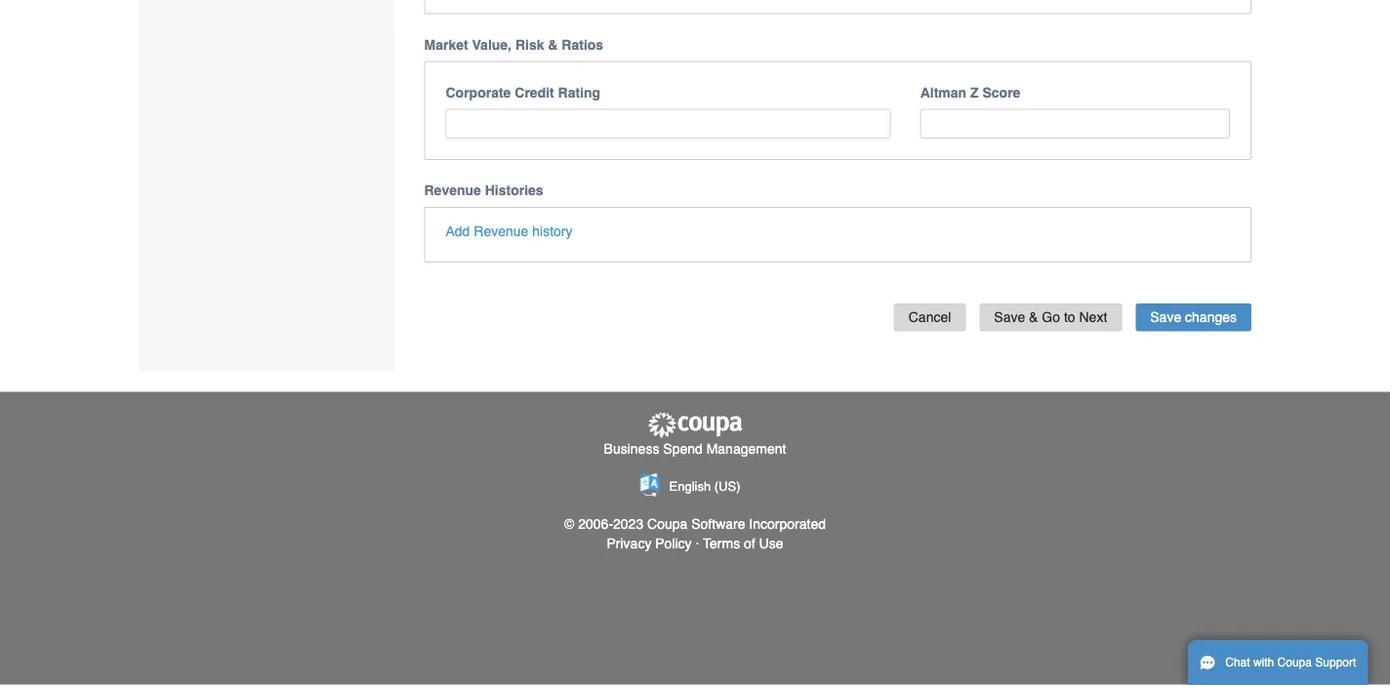 Task type: locate. For each thing, give the bounding box(es) containing it.
save for save changes
[[1150, 310, 1182, 326]]

revenue inside button
[[474, 224, 529, 240]]

2006-
[[578, 516, 613, 532]]

revenue histories
[[424, 183, 544, 199]]

go
[[1042, 310, 1060, 326]]

support
[[1316, 656, 1357, 670]]

1 vertical spatial &
[[1029, 310, 1038, 326]]

save
[[994, 310, 1025, 326], [1150, 310, 1182, 326]]

1 save from the left
[[994, 310, 1025, 326]]

with
[[1254, 656, 1274, 670]]

history
[[532, 224, 573, 240]]

revenue down the histories
[[474, 224, 529, 240]]

2 save from the left
[[1150, 310, 1182, 326]]

Corporate Credit Rating text field
[[446, 109, 891, 139]]

of
[[744, 536, 755, 552]]

1 vertical spatial revenue
[[474, 224, 529, 240]]

business spend management
[[604, 442, 786, 457]]

coupa right with
[[1278, 656, 1312, 670]]

value,
[[472, 37, 512, 53]]

& left go
[[1029, 310, 1038, 326]]

to
[[1064, 310, 1076, 326]]

1 horizontal spatial save
[[1150, 310, 1182, 326]]

0 horizontal spatial save
[[994, 310, 1025, 326]]

0 vertical spatial revenue
[[424, 183, 481, 199]]

1 horizontal spatial coupa
[[1278, 656, 1312, 670]]

terms
[[703, 536, 740, 552]]

corporate credit rating
[[446, 85, 601, 100]]

coupa up policy
[[647, 516, 688, 532]]

© 2006-2023 coupa software incorporated
[[564, 516, 826, 532]]

privacy policy link
[[607, 536, 692, 552]]

0 horizontal spatial &
[[548, 37, 558, 53]]

save left changes
[[1150, 310, 1182, 326]]

revenue up add
[[424, 183, 481, 199]]

& right risk
[[548, 37, 558, 53]]

&
[[548, 37, 558, 53], [1029, 310, 1038, 326]]

score
[[983, 85, 1021, 100]]

add revenue history
[[446, 224, 573, 240]]

& inside button
[[1029, 310, 1038, 326]]

english
[[669, 479, 711, 494]]

rating
[[558, 85, 601, 100]]

0 vertical spatial coupa
[[647, 516, 688, 532]]

©
[[564, 516, 574, 532]]

revenue
[[424, 183, 481, 199], [474, 224, 529, 240]]

save for save & go to next
[[994, 310, 1025, 326]]

z
[[971, 85, 979, 100]]

save inside button
[[994, 310, 1025, 326]]

risk
[[515, 37, 544, 53]]

save inside "button"
[[1150, 310, 1182, 326]]

2023
[[613, 516, 644, 532]]

altman
[[920, 85, 967, 100]]

chat with coupa support
[[1226, 656, 1357, 670]]

save left go
[[994, 310, 1025, 326]]

incorporated
[[749, 516, 826, 532]]

use
[[759, 536, 784, 552]]

software
[[692, 516, 745, 532]]

coupa
[[647, 516, 688, 532], [1278, 656, 1312, 670]]

0 vertical spatial &
[[548, 37, 558, 53]]

privacy policy
[[607, 536, 692, 552]]

market value, risk & ratios
[[424, 37, 604, 53]]

1 horizontal spatial &
[[1029, 310, 1038, 326]]

1 vertical spatial coupa
[[1278, 656, 1312, 670]]

changes
[[1185, 310, 1237, 326]]

0 horizontal spatial coupa
[[647, 516, 688, 532]]



Task type: vqa. For each thing, say whether or not it's contained in the screenshot.
Add button
no



Task type: describe. For each thing, give the bounding box(es) containing it.
save changes
[[1150, 310, 1237, 326]]

privacy
[[607, 536, 652, 552]]

management
[[707, 442, 786, 457]]

(us)
[[714, 479, 741, 494]]

credit
[[515, 85, 554, 100]]

coupa supplier portal image
[[646, 412, 744, 440]]

add revenue history button
[[446, 222, 573, 242]]

histories
[[485, 183, 544, 199]]

chat with coupa support button
[[1188, 641, 1368, 685]]

chat
[[1226, 656, 1250, 670]]

terms of use
[[703, 536, 784, 552]]

spend
[[663, 442, 703, 457]]

terms of use link
[[703, 536, 784, 552]]

Altman Z Score text field
[[920, 109, 1230, 139]]

cancel
[[909, 310, 951, 326]]

next
[[1079, 310, 1108, 326]]

cancel link
[[894, 304, 966, 332]]

add
[[446, 224, 470, 240]]

ratios
[[562, 37, 604, 53]]

business
[[604, 442, 659, 457]]

english (us)
[[669, 479, 741, 494]]

save & go to next
[[994, 310, 1108, 326]]

save changes button
[[1136, 304, 1252, 332]]

market
[[424, 37, 468, 53]]

altman z score
[[920, 85, 1021, 100]]

save & go to next button
[[980, 304, 1122, 332]]

coupa inside button
[[1278, 656, 1312, 670]]

corporate
[[446, 85, 511, 100]]

policy
[[655, 536, 692, 552]]



